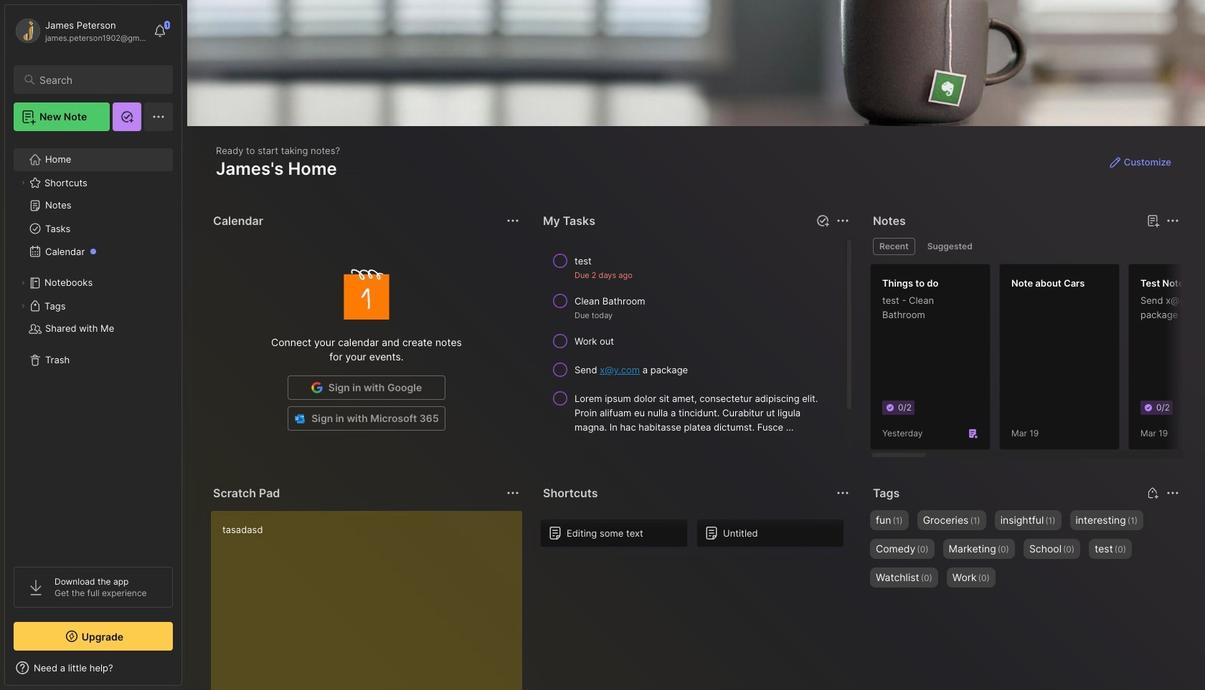 Task type: describe. For each thing, give the bounding box(es) containing it.
1 horizontal spatial more actions image
[[834, 212, 852, 230]]

tree inside main "element"
[[5, 140, 182, 555]]

expand notebooks image
[[19, 279, 27, 288]]

2 horizontal spatial more actions image
[[1164, 485, 1182, 502]]

main element
[[0, 0, 187, 691]]

1 tab from the left
[[873, 238, 915, 255]]

click to collapse image
[[181, 664, 192, 682]]

Start writing… text field
[[222, 512, 522, 691]]

2 tab from the left
[[921, 238, 979, 255]]



Task type: locate. For each thing, give the bounding box(es) containing it.
tree
[[5, 140, 182, 555]]

more actions image
[[504, 212, 522, 230], [834, 485, 852, 502]]

1 horizontal spatial more actions image
[[834, 485, 852, 502]]

More actions field
[[503, 211, 523, 231], [833, 211, 853, 231], [503, 484, 523, 504], [833, 484, 853, 504], [1163, 484, 1183, 504]]

1 vertical spatial more actions image
[[834, 485, 852, 502]]

0 horizontal spatial more actions image
[[504, 485, 522, 502]]

tab list
[[873, 238, 1177, 255]]

0 vertical spatial more actions image
[[504, 212, 522, 230]]

tab
[[873, 238, 915, 255], [921, 238, 979, 255]]

more actions image
[[834, 212, 852, 230], [504, 485, 522, 502], [1164, 485, 1182, 502]]

0 horizontal spatial tab
[[873, 238, 915, 255]]

1 horizontal spatial tab
[[921, 238, 979, 255]]

WHAT'S NEW field
[[5, 657, 182, 680]]

Search text field
[[39, 73, 160, 87]]

none search field inside main "element"
[[39, 71, 160, 88]]

expand tags image
[[19, 302, 27, 311]]

None search field
[[39, 71, 160, 88]]

new task image
[[816, 214, 830, 228]]

0 horizontal spatial more actions image
[[504, 212, 522, 230]]

Account field
[[14, 17, 146, 45]]

row group
[[540, 247, 853, 471], [870, 264, 1205, 459], [540, 519, 853, 557]]



Task type: vqa. For each thing, say whether or not it's contained in the screenshot.
1st More actions image
yes



